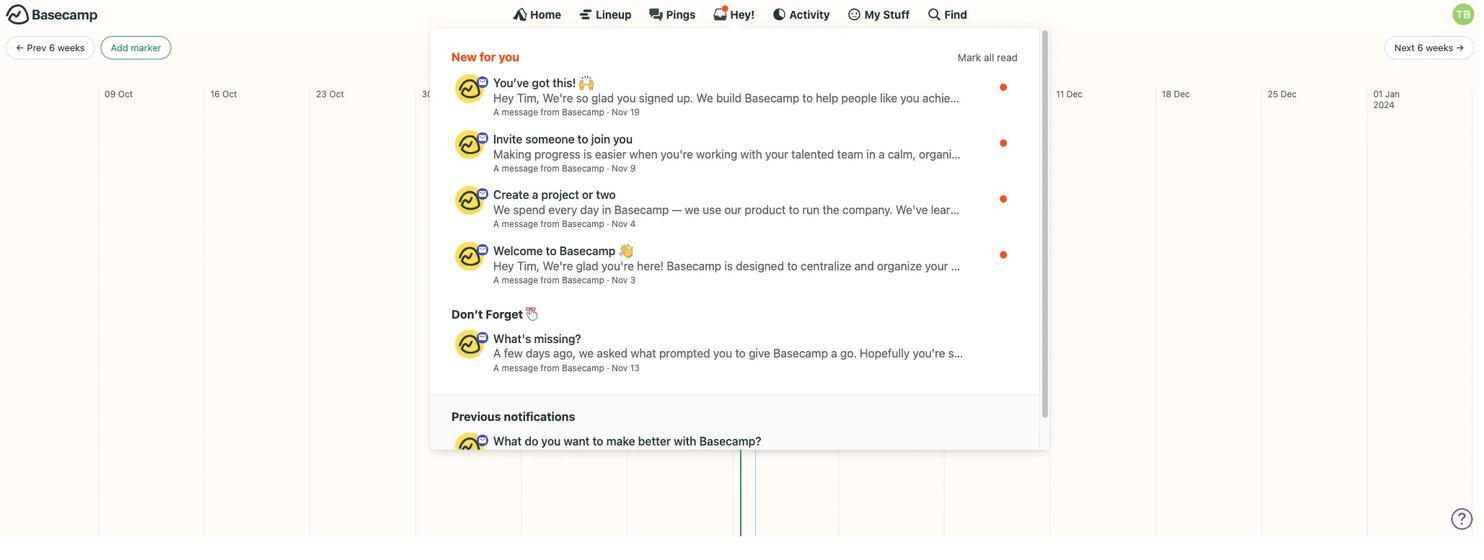Task type: locate. For each thing, give the bounding box(es) containing it.
basecamp image left create
[[455, 186, 484, 215]]

to down a message from basecamp nov 4
[[546, 244, 557, 258]]

onboarding image for don't
[[477, 332, 489, 344]]

2 message from the top
[[502, 163, 538, 173]]

what
[[494, 435, 522, 448]]

onboarding image
[[477, 132, 489, 144], [477, 188, 489, 200], [477, 244, 489, 256]]

what do you want to make better with basecamp?
[[494, 435, 762, 448]]

2 vertical spatial basecamp image
[[455, 242, 484, 271]]

you've got this! 🙌
[[494, 76, 591, 90]]

a up create
[[494, 163, 499, 173]]

3 message from the top
[[502, 219, 538, 229]]

oct for 23 oct
[[329, 89, 344, 99]]

2 vertical spatial onboarding image
[[477, 244, 489, 256]]

a for what's
[[494, 363, 499, 373]]

you for do
[[542, 435, 561, 448]]

3 a from the top
[[494, 219, 499, 229]]

onboarding image for create a project or two
[[477, 188, 489, 200]]

onboarding image down previous
[[477, 435, 489, 447]]

my
[[865, 8, 881, 21]]

a down what's
[[494, 363, 499, 373]]

4 from from the top
[[541, 275, 560, 285]]

01
[[1374, 89, 1383, 99]]

basecamp
[[562, 107, 605, 117], [562, 163, 605, 173], [562, 219, 605, 229], [560, 244, 616, 258], [562, 275, 605, 285], [562, 363, 605, 373]]

message for invite
[[502, 163, 538, 173]]

0 vertical spatial basecamp image
[[455, 130, 484, 159]]

2 dec from the left
[[1067, 89, 1083, 99]]

5 message from the top
[[502, 363, 538, 373]]

message down what's
[[502, 363, 538, 373]]

3 onboarding image from the top
[[477, 435, 489, 447]]

message up create
[[502, 163, 538, 173]]

2 6 from the left
[[1418, 42, 1424, 53]]

someone
[[526, 132, 575, 146]]

1 from from the top
[[541, 107, 560, 117]]

basecamp image
[[455, 74, 484, 103], [455, 330, 484, 359], [455, 433, 484, 462]]

oct right "23" at the top
[[329, 89, 344, 99]]

0 vertical spatial onboarding image
[[477, 132, 489, 144]]

30 oct
[[422, 89, 450, 99]]

you right do
[[542, 435, 561, 448]]

4
[[631, 219, 636, 229]]

from for basecamp
[[541, 275, 560, 285]]

from up the welcome to basecamp 👋
[[541, 219, 560, 229]]

1 onboarding image from the top
[[477, 132, 489, 144]]

3 basecamp image from the top
[[455, 242, 484, 271]]

0 vertical spatial you
[[499, 50, 520, 64]]

hey! button
[[713, 5, 755, 22]]

a message from basecamp nov 13
[[494, 363, 640, 373]]

1 vertical spatial you
[[614, 132, 633, 146]]

message for what's
[[502, 363, 538, 373]]

3 from from the top
[[541, 219, 560, 229]]

5 a from the top
[[494, 363, 499, 373]]

2 a from the top
[[494, 163, 499, 173]]

join
[[592, 132, 611, 146]]

1 6 from the left
[[49, 42, 55, 53]]

a
[[494, 107, 499, 117], [494, 163, 499, 173], [494, 219, 499, 229], [494, 275, 499, 285], [494, 363, 499, 373]]

onboarding image left the invite
[[477, 132, 489, 144]]

dec right 25
[[1281, 89, 1297, 99]]

16
[[210, 89, 220, 99]]

1 horizontal spatial 6
[[1418, 42, 1424, 53]]

3 oct from the left
[[329, 89, 344, 99]]

a for welcome
[[494, 275, 499, 285]]

dec right 11
[[1067, 89, 1083, 99]]

1 dec from the left
[[964, 89, 980, 99]]

1 horizontal spatial you
[[542, 435, 561, 448]]

basecamp image for invite someone to join you
[[455, 130, 484, 159]]

1 onboarding image from the top
[[477, 76, 489, 88]]

25 dec
[[1268, 89, 1297, 99]]

a for create
[[494, 219, 499, 229]]

basecamp image down new
[[455, 74, 484, 103]]

9
[[631, 163, 636, 173]]

pings
[[667, 8, 696, 21]]

forget
[[486, 307, 523, 321]]

04
[[951, 89, 962, 99]]

1 message from the top
[[502, 107, 538, 117]]

3 basecamp image from the top
[[455, 433, 484, 462]]

basecamp down the or
[[562, 219, 605, 229]]

1 horizontal spatial weeks
[[1427, 42, 1454, 53]]

what's missing?
[[494, 332, 581, 346]]

dec
[[964, 89, 980, 99], [1067, 89, 1083, 99], [1174, 89, 1191, 99], [1281, 89, 1297, 99]]

6 right prev
[[49, 42, 55, 53]]

a down create
[[494, 219, 499, 229]]

23
[[316, 89, 327, 99]]

activity
[[790, 8, 830, 21]]

nov 4 element
[[612, 219, 636, 229]]

0 vertical spatial 13
[[634, 89, 643, 99]]

nov 9 element
[[612, 163, 636, 173]]

to
[[578, 132, 589, 146], [546, 244, 557, 258], [593, 435, 604, 448]]

2 vertical spatial you
[[542, 435, 561, 448]]

1 vertical spatial onboarding image
[[477, 188, 489, 200]]

13
[[634, 89, 643, 99], [631, 363, 640, 373]]

1 oct from the left
[[118, 89, 133, 99]]

project
[[542, 188, 579, 202]]

a up the invite
[[494, 107, 499, 117]]

11 dec
[[1057, 89, 1083, 99]]

basecamp up the or
[[562, 163, 605, 173]]

weeks
[[58, 42, 85, 53], [1427, 42, 1454, 53]]

message up welcome
[[502, 219, 538, 229]]

4 message from the top
[[502, 275, 538, 285]]

2 oct from the left
[[222, 89, 237, 99]]

you right for
[[499, 50, 520, 64]]

←
[[16, 42, 24, 53]]

0 horizontal spatial weeks
[[58, 42, 85, 53]]

to left join
[[578, 132, 589, 146]]

dec right the 04
[[964, 89, 980, 99]]

onboarding image left create
[[477, 188, 489, 200]]

nov 13 element
[[612, 363, 640, 373]]

missing?
[[534, 332, 581, 346]]

oct for 09 oct
[[118, 89, 133, 99]]

mark
[[958, 52, 982, 64]]

a up don't forget
[[494, 275, 499, 285]]

basecamp image down previous
[[455, 433, 484, 462]]

my stuff
[[865, 8, 910, 21]]

from
[[541, 107, 560, 117], [541, 163, 560, 173], [541, 219, 560, 229], [541, 275, 560, 285], [541, 363, 560, 373]]

6 right next
[[1418, 42, 1424, 53]]

2 horizontal spatial you
[[614, 132, 633, 146]]

oct right 16
[[222, 89, 237, 99]]

16 oct
[[210, 89, 237, 99]]

basecamp down the welcome to basecamp 👋
[[562, 275, 605, 285]]

you right join
[[614, 132, 633, 146]]

06 nov
[[528, 89, 557, 99]]

basecamp for project
[[562, 219, 605, 229]]

from down the welcome to basecamp 👋
[[541, 275, 560, 285]]

you inside what do you want to make better with basecamp? link
[[542, 435, 561, 448]]

two
[[596, 188, 616, 202]]

from up create a project or two
[[541, 163, 560, 173]]

basecamp down a message from basecamp nov 4
[[560, 244, 616, 258]]

0 vertical spatial basecamp image
[[455, 74, 484, 103]]

2 from from the top
[[541, 163, 560, 173]]

2 horizontal spatial to
[[593, 435, 604, 448]]

oct right '30'
[[435, 89, 450, 99]]

home link
[[513, 7, 562, 22]]

3 dec from the left
[[1174, 89, 1191, 99]]

basecamp down 🙌
[[562, 107, 605, 117]]

basecamp image down don't
[[455, 330, 484, 359]]

onboarding image down the new for you
[[477, 76, 489, 88]]

2 onboarding image from the top
[[477, 188, 489, 200]]

01 jan 2024
[[1374, 89, 1400, 110]]

invite someone to join you
[[494, 132, 633, 146]]

25
[[1268, 89, 1279, 99]]

make
[[607, 435, 636, 448]]

activity link
[[772, 7, 830, 22]]

2 onboarding image from the top
[[477, 332, 489, 344]]

1 a from the top
[[494, 107, 499, 117]]

dec for 18 dec
[[1174, 89, 1191, 99]]

this!
[[553, 76, 576, 90]]

🙌
[[579, 76, 591, 90]]

2 basecamp image from the top
[[455, 186, 484, 215]]

nov 19 element
[[612, 107, 640, 117]]

4 a from the top
[[494, 275, 499, 285]]

nov
[[541, 89, 557, 99], [645, 89, 662, 99], [752, 89, 769, 99], [858, 89, 874, 99], [612, 107, 628, 117], [612, 163, 628, 173], [612, 219, 628, 229], [612, 275, 628, 285], [612, 363, 628, 373]]

0 horizontal spatial you
[[499, 50, 520, 64]]

got
[[532, 76, 550, 90]]

onboarding image left welcome
[[477, 244, 489, 256]]

you for for
[[499, 50, 520, 64]]

message down 06
[[502, 107, 538, 117]]

23 oct
[[316, 89, 344, 99]]

2 vertical spatial basecamp image
[[455, 433, 484, 462]]

1 vertical spatial onboarding image
[[477, 332, 489, 344]]

3 onboarding image from the top
[[477, 244, 489, 256]]

weeks right prev
[[58, 42, 85, 53]]

new
[[452, 50, 477, 64]]

0 vertical spatial onboarding image
[[477, 76, 489, 88]]

oct right 09 at the left of the page
[[118, 89, 133, 99]]

a message from basecamp nov 9
[[494, 163, 636, 173]]

0 horizontal spatial to
[[546, 244, 557, 258]]

new for you
[[452, 50, 520, 64]]

pings button
[[649, 7, 696, 22]]

next 6 weeks →
[[1395, 42, 1465, 53]]

from down 06 nov at left top
[[541, 107, 560, 117]]

you've
[[494, 76, 529, 90]]

for
[[480, 50, 496, 64]]

1 basecamp image from the top
[[455, 130, 484, 159]]

message down welcome
[[502, 275, 538, 285]]

from down missing? at the bottom
[[541, 363, 560, 373]]

dec right 18
[[1174, 89, 1191, 99]]

0 vertical spatial to
[[578, 132, 589, 146]]

marker
[[131, 42, 161, 53]]

1 vertical spatial basecamp image
[[455, 186, 484, 215]]

weeks left the →
[[1427, 42, 1454, 53]]

2 basecamp image from the top
[[455, 330, 484, 359]]

11
[[1057, 89, 1065, 99]]

basecamp image for previous
[[455, 433, 484, 462]]

2 vertical spatial onboarding image
[[477, 435, 489, 447]]

5 from from the top
[[541, 363, 560, 373]]

1 vertical spatial 13
[[631, 363, 640, 373]]

basecamp image left the invite
[[455, 130, 484, 159]]

basecamp image left welcome
[[455, 242, 484, 271]]

don't
[[452, 307, 483, 321]]

to right want
[[593, 435, 604, 448]]

0 horizontal spatial 6
[[49, 42, 55, 53]]

→
[[1457, 42, 1465, 53]]

switch accounts image
[[6, 4, 98, 26]]

basecamp image
[[455, 130, 484, 159], [455, 186, 484, 215], [455, 242, 484, 271]]

basecamp image for welcome to basecamp 👋
[[455, 242, 484, 271]]

4 dec from the left
[[1281, 89, 1297, 99]]

onboarding image down don't forget
[[477, 332, 489, 344]]

1 vertical spatial basecamp image
[[455, 330, 484, 359]]

notifications
[[504, 410, 576, 424]]

2 vertical spatial to
[[593, 435, 604, 448]]

onboarding image
[[477, 76, 489, 88], [477, 332, 489, 344], [477, 435, 489, 447]]

4 oct from the left
[[435, 89, 450, 99]]



Task type: vqa. For each thing, say whether or not it's contained in the screenshot.
06
yes



Task type: describe. For each thing, give the bounding box(es) containing it.
invite
[[494, 132, 523, 146]]

basecamp down missing? at the bottom
[[562, 363, 605, 373]]

hey!
[[731, 8, 755, 21]]

prev
[[27, 42, 46, 53]]

add marker
[[111, 42, 161, 53]]

basecamp for basecamp
[[562, 275, 605, 285]]

basecamp?
[[700, 435, 762, 448]]

find
[[945, 8, 968, 21]]

welcome
[[494, 244, 543, 258]]

mark all read button
[[958, 50, 1018, 65]]

oct for 16 oct
[[222, 89, 237, 99]]

3
[[631, 275, 636, 285]]

message for welcome
[[502, 275, 538, 285]]

with
[[674, 435, 697, 448]]

read
[[997, 52, 1018, 64]]

onboarding image for welcome to basecamp 👋
[[477, 244, 489, 256]]

1 weeks from the left
[[58, 42, 85, 53]]

basecamp for this!
[[562, 107, 605, 117]]

← prev 6 weeks
[[16, 42, 85, 53]]

what's
[[494, 332, 531, 346]]

a message from basecamp nov 3
[[494, 275, 636, 285]]

from for to
[[541, 163, 560, 173]]

add marker link
[[101, 36, 171, 60]]

what do you want to make better with basecamp? link
[[455, 427, 964, 468]]

oct for 30 oct
[[435, 89, 450, 99]]

18
[[1162, 89, 1172, 99]]

dec for 11 dec
[[1067, 89, 1083, 99]]

welcome to basecamp 👋
[[494, 244, 630, 258]]

dec for 04 dec
[[964, 89, 980, 99]]

onboarding image for invite someone to join you
[[477, 132, 489, 144]]

main element
[[0, 0, 1481, 483]]

basecamp for to
[[562, 163, 605, 173]]

stuff
[[884, 8, 910, 21]]

tim burton image
[[1453, 4, 1475, 25]]

09
[[105, 89, 116, 99]]

add
[[111, 42, 128, 53]]

2 weeks from the left
[[1427, 42, 1454, 53]]

13 nov
[[634, 89, 662, 99]]

basecamp image for don't
[[455, 330, 484, 359]]

onboarding image for previous
[[477, 435, 489, 447]]

04 dec
[[951, 89, 980, 99]]

06
[[528, 89, 539, 99]]

message for you've
[[502, 107, 538, 117]]

1 basecamp image from the top
[[455, 74, 484, 103]]

a for invite
[[494, 163, 499, 173]]

from for this!
[[541, 107, 560, 117]]

next
[[1395, 42, 1415, 53]]

create
[[494, 188, 529, 202]]

20 nov
[[739, 89, 769, 99]]

or
[[582, 188, 593, 202]]

basecamp image for create a project or two
[[455, 186, 484, 215]]

better
[[638, 435, 671, 448]]

09 oct
[[105, 89, 133, 99]]

all
[[984, 52, 995, 64]]

my stuff button
[[848, 7, 910, 22]]

30
[[422, 89, 433, 99]]

home
[[530, 8, 562, 21]]

previous
[[452, 410, 501, 424]]

a for you've
[[494, 107, 499, 117]]

create a project or two
[[494, 188, 616, 202]]

a message from basecamp nov 4
[[494, 219, 636, 229]]

13 inside the main element
[[631, 363, 640, 373]]

want
[[564, 435, 590, 448]]

18 dec
[[1162, 89, 1191, 99]]

from for project
[[541, 219, 560, 229]]

jan
[[1386, 89, 1400, 99]]

nov 3 element
[[612, 275, 636, 285]]

find button
[[928, 7, 968, 22]]

27
[[845, 89, 855, 99]]

20
[[739, 89, 750, 99]]

mark all read
[[958, 52, 1018, 64]]

1 horizontal spatial to
[[578, 132, 589, 146]]

a message from basecamp nov 19
[[494, 107, 640, 117]]

19
[[631, 107, 640, 117]]

don't forget
[[452, 307, 526, 321]]

1 vertical spatial to
[[546, 244, 557, 258]]

do
[[525, 435, 539, 448]]

previous notifications
[[452, 410, 576, 424]]

a
[[532, 188, 539, 202]]

dec for 25 dec
[[1281, 89, 1297, 99]]

lineup link
[[579, 7, 632, 22]]

message for create
[[502, 219, 538, 229]]

lineup
[[596, 8, 632, 21]]

2024
[[1374, 100, 1395, 110]]



